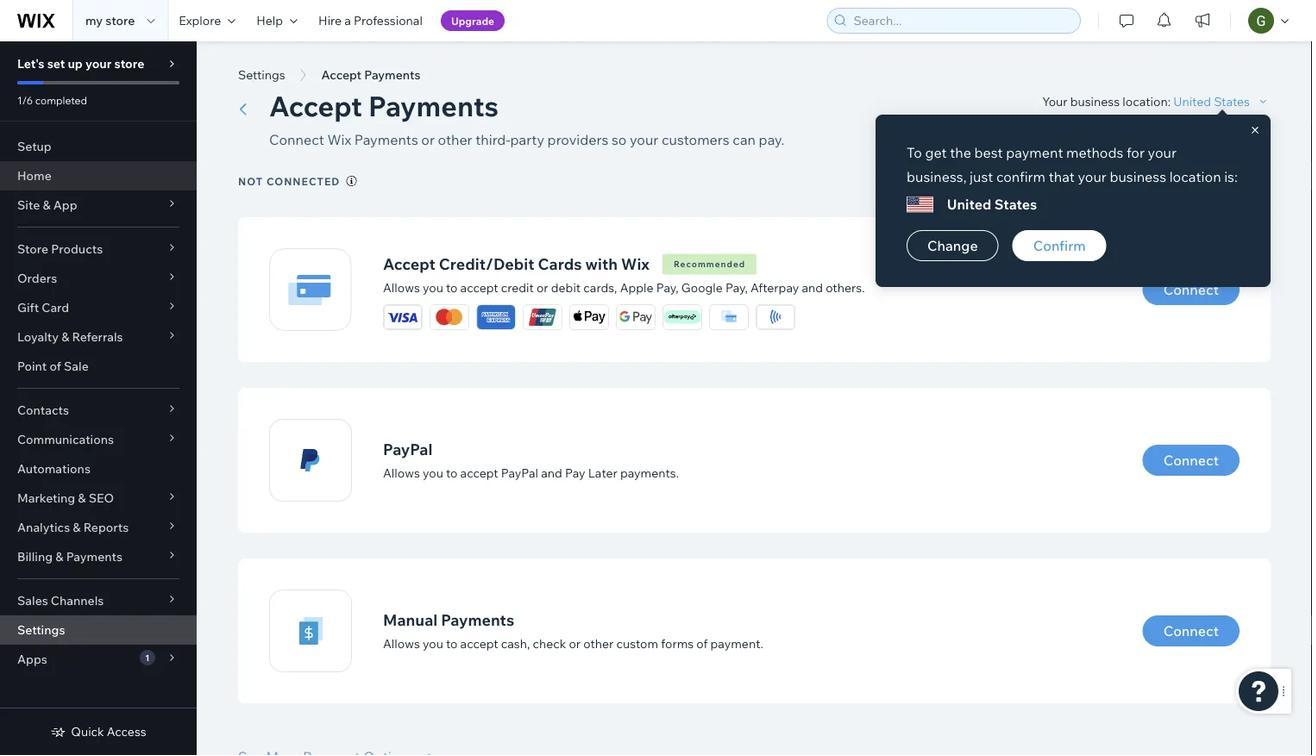 Task type: locate. For each thing, give the bounding box(es) containing it.
payments down professional
[[364, 67, 421, 82]]

0 vertical spatial paypal
[[383, 440, 433, 459]]

manual payments allows you to accept cash, check or other custom forms of payment.
[[383, 611, 764, 652]]

united down just
[[947, 196, 992, 213]]

pay left later in the bottom left of the page
[[565, 466, 586, 481]]

2 you from the top
[[423, 466, 443, 481]]

completed
[[35, 94, 87, 107]]

connected
[[267, 175, 340, 188]]

0 vertical spatial allows
[[383, 280, 420, 295]]

or
[[421, 131, 435, 148], [537, 280, 548, 295], [569, 637, 581, 652]]

& for marketing
[[78, 491, 86, 506]]

loyalty & referrals button
[[0, 323, 197, 352]]

store
[[105, 13, 135, 28], [114, 56, 144, 71]]

to
[[907, 144, 922, 161]]

confirm
[[1033, 237, 1086, 255]]

chinaunionpay image
[[524, 305, 562, 329]]

1 horizontal spatial settings
[[238, 67, 285, 82]]

1 vertical spatial of
[[697, 637, 708, 652]]

states up is:
[[1214, 94, 1250, 109]]

setup
[[17, 139, 52, 154]]

0 horizontal spatial and
[[541, 466, 562, 481]]

store products
[[17, 242, 103, 257]]

accept up 'visa' "image"
[[383, 254, 435, 274]]

& left reports
[[73, 520, 81, 535]]

payments inside button
[[364, 67, 421, 82]]

united states down just
[[947, 196, 1037, 213]]

1 allows from the top
[[383, 280, 420, 295]]

1 horizontal spatial united states
[[1174, 94, 1250, 109]]

, left google
[[676, 280, 679, 295]]

2 allows from the top
[[383, 466, 420, 481]]

third-
[[476, 131, 510, 148]]

3 allows from the top
[[383, 637, 420, 652]]

business down for in the top right of the page
[[1110, 168, 1167, 186]]

1 accept from the top
[[460, 280, 498, 295]]

of
[[50, 359, 61, 374], [697, 637, 708, 652]]

united right location:
[[1174, 94, 1211, 109]]

pay
[[656, 280, 676, 295], [726, 280, 745, 295], [565, 466, 586, 481]]

0 vertical spatial settings
[[238, 67, 285, 82]]

2 accept from the top
[[460, 466, 498, 481]]

0 horizontal spatial states
[[995, 196, 1037, 213]]

accept for accept payments connect wix payments or other third-party providers so your customers can pay.
[[269, 88, 362, 123]]

2 vertical spatial to
[[446, 637, 458, 652]]

billing & payments button
[[0, 543, 197, 572]]

& left seo
[[78, 491, 86, 506]]

1 horizontal spatial united
[[1174, 94, 1211, 109]]

sale
[[64, 359, 89, 374]]

your right for in the top right of the page
[[1148, 144, 1177, 161]]

payment
[[1006, 144, 1063, 161]]

confirm button
[[1013, 230, 1107, 261]]

2 vertical spatial allows
[[383, 637, 420, 652]]

settings inside settings button
[[238, 67, 285, 82]]

accept for accept credit/debit cards with wix
[[383, 254, 435, 274]]

states inside button
[[1214, 94, 1250, 109]]

loyalty
[[17, 330, 59, 345]]

gift card button
[[0, 293, 197, 323]]

payments
[[364, 67, 421, 82], [369, 88, 499, 123], [354, 131, 418, 148], [66, 550, 122, 565], [441, 611, 514, 630]]

and inside the paypal allows you to accept paypal and pay later payments.
[[541, 466, 562, 481]]

1 vertical spatial to
[[446, 466, 458, 481]]

0 horizontal spatial united
[[947, 196, 992, 213]]

1 vertical spatial connect button
[[1143, 445, 1240, 476]]

1 horizontal spatial ,
[[745, 280, 748, 295]]

of right forms
[[697, 637, 708, 652]]

help
[[256, 13, 283, 28]]

0 vertical spatial states
[[1214, 94, 1250, 109]]

payments.
[[620, 466, 679, 481]]

2 vertical spatial accept
[[460, 637, 498, 652]]

& right billing
[[55, 550, 63, 565]]

settings down 'help'
[[238, 67, 285, 82]]

payments inside manual payments allows you to accept cash, check or other custom forms of payment.
[[441, 611, 514, 630]]

wix up apple on the left top
[[621, 254, 650, 274]]

2 to from the top
[[446, 466, 458, 481]]

your business location:
[[1042, 94, 1174, 109]]

to
[[446, 280, 458, 295], [446, 466, 458, 481], [446, 637, 458, 652]]

quick access button
[[50, 725, 146, 740]]

1 you from the top
[[423, 280, 443, 295]]

other
[[438, 131, 473, 148], [584, 637, 614, 652]]

accept inside manual payments allows you to accept cash, check or other custom forms of payment.
[[460, 637, 498, 652]]

1 vertical spatial you
[[423, 466, 443, 481]]

settings button
[[230, 62, 294, 88]]

2 connect button from the top
[[1143, 445, 1240, 476]]

pay up wix point of sale icon
[[726, 280, 745, 295]]

1 vertical spatial or
[[537, 280, 548, 295]]

payments down analytics & reports dropdown button
[[66, 550, 122, 565]]

you
[[423, 280, 443, 295], [423, 466, 443, 481], [423, 637, 443, 652]]

, left afterpay
[[745, 280, 748, 295]]

store inside the sidebar element
[[114, 56, 144, 71]]

1 , from the left
[[676, 280, 679, 295]]

2 horizontal spatial or
[[569, 637, 581, 652]]

0 vertical spatial united states
[[1174, 94, 1250, 109]]

united states
[[1174, 94, 1250, 109], [947, 196, 1037, 213]]

0 vertical spatial other
[[438, 131, 473, 148]]

pay.
[[759, 131, 785, 148]]

3 connect button from the top
[[1143, 616, 1240, 647]]

3 to from the top
[[446, 637, 458, 652]]

united states right location:
[[1174, 94, 1250, 109]]

& for loyalty
[[61, 330, 69, 345]]

1 horizontal spatial of
[[697, 637, 708, 652]]

channels
[[51, 594, 104, 609]]

connect for allows you to accept paypal and pay later payments.
[[1164, 452, 1219, 469]]

settings
[[238, 67, 285, 82], [17, 623, 65, 638]]

states down confirm
[[995, 196, 1037, 213]]

store down my store
[[114, 56, 144, 71]]

automations link
[[0, 455, 197, 484]]

of inside the sidebar element
[[50, 359, 61, 374]]

2 horizontal spatial pay
[[726, 280, 745, 295]]

a
[[345, 13, 351, 28]]

and left others.
[[802, 280, 823, 295]]

referrals
[[72, 330, 123, 345]]

0 vertical spatial and
[[802, 280, 823, 295]]

accept down settings button
[[269, 88, 362, 123]]

1 vertical spatial accept
[[269, 88, 362, 123]]

your right up
[[85, 56, 112, 71]]

gift
[[17, 300, 39, 315]]

0 vertical spatial business
[[1071, 94, 1120, 109]]

1 vertical spatial paypal
[[501, 466, 538, 481]]

business inside to get the best payment methods for your business, just confirm that your business location is:
[[1110, 168, 1167, 186]]

1 vertical spatial accept
[[460, 466, 498, 481]]

accept down a
[[322, 67, 362, 82]]

location
[[1170, 168, 1221, 186]]

0 vertical spatial of
[[50, 359, 61, 374]]

0 vertical spatial or
[[421, 131, 435, 148]]

2 vertical spatial connect button
[[1143, 616, 1240, 647]]

2 vertical spatial or
[[569, 637, 581, 652]]

upgrade
[[451, 14, 495, 27]]

3 accept from the top
[[460, 637, 498, 652]]

0 horizontal spatial or
[[421, 131, 435, 148]]

wix inside accept payments connect wix payments or other third-party providers so your customers can pay.
[[327, 131, 351, 148]]

0 horizontal spatial pay
[[565, 466, 586, 481]]

or left "debit"
[[537, 280, 548, 295]]

wix point of sale image
[[717, 305, 741, 329]]

business,
[[907, 168, 967, 186]]

set
[[47, 56, 65, 71]]

or right check
[[569, 637, 581, 652]]

store
[[17, 242, 48, 257]]

other left custom
[[584, 637, 614, 652]]

or inside accept payments connect wix payments or other third-party providers so your customers can pay.
[[421, 131, 435, 148]]

connect inside accept payments connect wix payments or other third-party providers so your customers can pay.
[[269, 131, 324, 148]]

0 vertical spatial wix
[[327, 131, 351, 148]]

1 vertical spatial business
[[1110, 168, 1167, 186]]

0 vertical spatial accept
[[460, 280, 498, 295]]

accept inside button
[[322, 67, 362, 82]]

store right my on the left top
[[105, 13, 135, 28]]

& right loyalty
[[61, 330, 69, 345]]

0 vertical spatial to
[[446, 280, 458, 295]]

credit/debit
[[439, 254, 535, 274]]

customers
[[662, 131, 730, 148]]

marketing
[[17, 491, 75, 506]]

automations
[[17, 462, 91, 477]]

pay right apple on the left top
[[656, 280, 676, 295]]

1 vertical spatial states
[[995, 196, 1037, 213]]

accept credit/debit cards with wix
[[383, 254, 650, 274]]

connect button for paypal
[[1143, 445, 1240, 476]]

0 vertical spatial accept
[[322, 67, 362, 82]]

of left the sale
[[50, 359, 61, 374]]

states
[[1214, 94, 1250, 109], [995, 196, 1037, 213]]

setup link
[[0, 132, 197, 161]]

payments up "third-"
[[369, 88, 499, 123]]

business
[[1071, 94, 1120, 109], [1110, 168, 1167, 186]]

payments inside dropdown button
[[66, 550, 122, 565]]

to get the best payment methods for your business, just confirm that your business location is:
[[907, 144, 1238, 186]]

& right site
[[43, 198, 51, 213]]

0 horizontal spatial wix
[[327, 131, 351, 148]]

communications
[[17, 432, 114, 447]]

accept
[[322, 67, 362, 82], [269, 88, 362, 123], [383, 254, 435, 274]]

settings inside settings link
[[17, 623, 65, 638]]

wix up connected
[[327, 131, 351, 148]]

0 horizontal spatial united states
[[947, 196, 1037, 213]]

1 horizontal spatial other
[[584, 637, 614, 652]]

0 horizontal spatial other
[[438, 131, 473, 148]]

1 horizontal spatial paypal
[[501, 466, 538, 481]]

1 horizontal spatial and
[[802, 280, 823, 295]]

0 horizontal spatial paypal
[[383, 440, 433, 459]]

apple
[[620, 280, 654, 295]]

1 horizontal spatial or
[[537, 280, 548, 295]]

for
[[1127, 144, 1145, 161]]

payments for accept payments connect wix payments or other third-party providers so your customers can pay.
[[369, 88, 499, 123]]

3 you from the top
[[423, 637, 443, 652]]

accept inside the paypal allows you to accept paypal and pay later payments.
[[460, 466, 498, 481]]

settings down sales
[[17, 623, 65, 638]]

business right the your at the right top of the page
[[1071, 94, 1120, 109]]

up
[[68, 56, 83, 71]]

payments for manual payments allows you to accept cash, check or other custom forms of payment.
[[441, 611, 514, 630]]

your down methods
[[1078, 168, 1107, 186]]

other left "third-"
[[438, 131, 473, 148]]

connect button
[[1143, 274, 1240, 305], [1143, 445, 1240, 476], [1143, 616, 1240, 647]]

0 horizontal spatial of
[[50, 359, 61, 374]]

1 vertical spatial united states
[[947, 196, 1037, 213]]

2 vertical spatial you
[[423, 637, 443, 652]]

0 horizontal spatial ,
[[676, 280, 679, 295]]

0 vertical spatial united
[[1174, 94, 1211, 109]]

1 vertical spatial allows
[[383, 466, 420, 481]]

you inside the paypal allows you to accept paypal and pay later payments.
[[423, 466, 443, 481]]

1 vertical spatial other
[[584, 637, 614, 652]]

afterpay image
[[664, 311, 702, 324]]

1 vertical spatial settings
[[17, 623, 65, 638]]

0 vertical spatial connect button
[[1143, 274, 1240, 305]]

store products button
[[0, 235, 197, 264]]

0 horizontal spatial settings
[[17, 623, 65, 638]]

1 vertical spatial store
[[114, 56, 144, 71]]

1 horizontal spatial wix
[[621, 254, 650, 274]]

accept inside accept payments connect wix payments or other third-party providers so your customers can pay.
[[269, 88, 362, 123]]

seo
[[89, 491, 114, 506]]

0 vertical spatial you
[[423, 280, 443, 295]]

loyalty & referrals
[[17, 330, 123, 345]]

tap to pay on mobile image
[[757, 305, 795, 329]]

site & app
[[17, 198, 77, 213]]

hire a professional
[[318, 13, 423, 28]]

products
[[51, 242, 103, 257]]

1 vertical spatial and
[[541, 466, 562, 481]]

home link
[[0, 161, 197, 191]]

1 horizontal spatial states
[[1214, 94, 1250, 109]]

contacts
[[17, 403, 69, 418]]

analytics
[[17, 520, 70, 535]]

or left "third-"
[[421, 131, 435, 148]]

later
[[588, 466, 618, 481]]

your right so
[[630, 131, 659, 148]]

payments up cash,
[[441, 611, 514, 630]]

google
[[681, 280, 723, 295]]

that
[[1049, 168, 1075, 186]]

and left later in the bottom left of the page
[[541, 466, 562, 481]]

my store
[[85, 13, 135, 28]]

explore
[[179, 13, 221, 28]]

2 vertical spatial accept
[[383, 254, 435, 274]]



Task type: vqa. For each thing, say whether or not it's contained in the screenshot.
Marketing & SEO
yes



Task type: describe. For each thing, give the bounding box(es) containing it.
apps
[[17, 652, 47, 667]]

1 to from the top
[[446, 280, 458, 295]]

so
[[612, 131, 627, 148]]

professional
[[354, 13, 423, 28]]

communications button
[[0, 425, 197, 455]]

cards
[[538, 254, 582, 274]]

cash,
[[501, 637, 530, 652]]

united states button
[[1174, 94, 1271, 109]]

is:
[[1225, 168, 1238, 186]]

analytics & reports
[[17, 520, 129, 535]]

to inside manual payments allows you to accept cash, check or other custom forms of payment.
[[446, 637, 458, 652]]

party
[[510, 131, 544, 148]]

accept for accept payments
[[322, 67, 362, 82]]

settings for settings link
[[17, 623, 65, 638]]

other inside accept payments connect wix payments or other third-party providers so your customers can pay.
[[438, 131, 473, 148]]

google pay image
[[617, 305, 655, 329]]

best
[[975, 144, 1003, 161]]

location:
[[1123, 94, 1171, 109]]

others.
[[826, 280, 865, 295]]

connect for allows you to accept credit or debit cards,
[[1164, 281, 1219, 299]]

card
[[42, 300, 69, 315]]

contacts button
[[0, 396, 197, 425]]

allows you to accept credit or debit cards, apple pay , google pay , afterpay and others.
[[383, 280, 865, 295]]

you inside manual payments allows you to accept cash, check or other custom forms of payment.
[[423, 637, 443, 652]]

help button
[[246, 0, 308, 41]]

& for site
[[43, 198, 51, 213]]

custom
[[616, 637, 658, 652]]

mastercard image
[[431, 305, 469, 329]]

& for billing
[[55, 550, 63, 565]]

1 connect button from the top
[[1143, 274, 1240, 305]]

accept payments
[[322, 67, 421, 82]]

1 vertical spatial united
[[947, 196, 992, 213]]

allows inside manual payments allows you to accept cash, check or other custom forms of payment.
[[383, 637, 420, 652]]

accept payments button
[[313, 62, 429, 88]]

with
[[586, 254, 618, 274]]

connect for allows you to accept cash, check or other custom forms of payment.
[[1164, 623, 1219, 640]]

connect button for manual payments
[[1143, 616, 1240, 647]]

the
[[950, 144, 971, 161]]

1 vertical spatial wix
[[621, 254, 650, 274]]

settings link
[[0, 616, 197, 645]]

apple pay image
[[570, 305, 608, 329]]

cards,
[[584, 280, 617, 295]]

quick
[[71, 725, 104, 740]]

methods
[[1067, 144, 1124, 161]]

point of sale
[[17, 359, 89, 374]]

my
[[85, 13, 103, 28]]

other inside manual payments allows you to accept cash, check or other custom forms of payment.
[[584, 637, 614, 652]]

sales
[[17, 594, 48, 609]]

not
[[238, 175, 263, 188]]

credit
[[501, 280, 534, 295]]

1/6
[[17, 94, 33, 107]]

can
[[733, 131, 756, 148]]

marketing & seo button
[[0, 484, 197, 513]]

or for payments
[[421, 131, 435, 148]]

2 , from the left
[[745, 280, 748, 295]]

access
[[107, 725, 146, 740]]

your inside accept payments connect wix payments or other third-party providers so your customers can pay.
[[630, 131, 659, 148]]

sidebar element
[[0, 41, 197, 756]]

app
[[53, 198, 77, 213]]

allows inside the paypal allows you to accept paypal and pay later payments.
[[383, 466, 420, 481]]

let's
[[17, 56, 44, 71]]

visa image
[[384, 305, 422, 329]]

united states inside button
[[1174, 94, 1250, 109]]

accept payments connect wix payments or other third-party providers so your customers can pay.
[[269, 88, 785, 148]]

billing
[[17, 550, 53, 565]]

get
[[925, 144, 947, 161]]

debit
[[551, 280, 581, 295]]

upgrade button
[[441, 10, 505, 31]]

point of sale link
[[0, 352, 197, 381]]

not connected
[[238, 175, 340, 188]]

pay inside the paypal allows you to accept paypal and pay later payments.
[[565, 466, 586, 481]]

site & app button
[[0, 191, 197, 220]]

& for analytics
[[73, 520, 81, 535]]

orders button
[[0, 264, 197, 293]]

to inside the paypal allows you to accept paypal and pay later payments.
[[446, 466, 458, 481]]

your inside the sidebar element
[[85, 56, 112, 71]]

change button
[[907, 230, 999, 261]]

hire
[[318, 13, 342, 28]]

recommended
[[674, 259, 746, 269]]

Search... field
[[849, 9, 1075, 33]]

forms
[[661, 637, 694, 652]]

your
[[1042, 94, 1068, 109]]

home
[[17, 168, 52, 183]]

or inside manual payments allows you to accept cash, check or other custom forms of payment.
[[569, 637, 581, 652]]

change
[[928, 237, 978, 255]]

reports
[[83, 520, 129, 535]]

just
[[970, 168, 994, 186]]

providers
[[548, 131, 609, 148]]

0 vertical spatial store
[[105, 13, 135, 28]]

or for you
[[537, 280, 548, 295]]

1 horizontal spatial pay
[[656, 280, 676, 295]]

sales channels button
[[0, 587, 197, 616]]

united inside button
[[1174, 94, 1211, 109]]

of inside manual payments allows you to accept cash, check or other custom forms of payment.
[[697, 637, 708, 652]]

payments for accept payments
[[364, 67, 421, 82]]

settings for settings button
[[238, 67, 285, 82]]

sales channels
[[17, 594, 104, 609]]

quick access
[[71, 725, 146, 740]]

amex image
[[477, 305, 515, 329]]

check
[[533, 637, 566, 652]]

analytics & reports button
[[0, 513, 197, 543]]

marketing & seo
[[17, 491, 114, 506]]

1/6 completed
[[17, 94, 87, 107]]

1
[[145, 653, 150, 664]]

let's set up your store
[[17, 56, 144, 71]]

payments down accept payments button at top left
[[354, 131, 418, 148]]

paypal allows you to accept paypal and pay later payments.
[[383, 440, 679, 481]]



